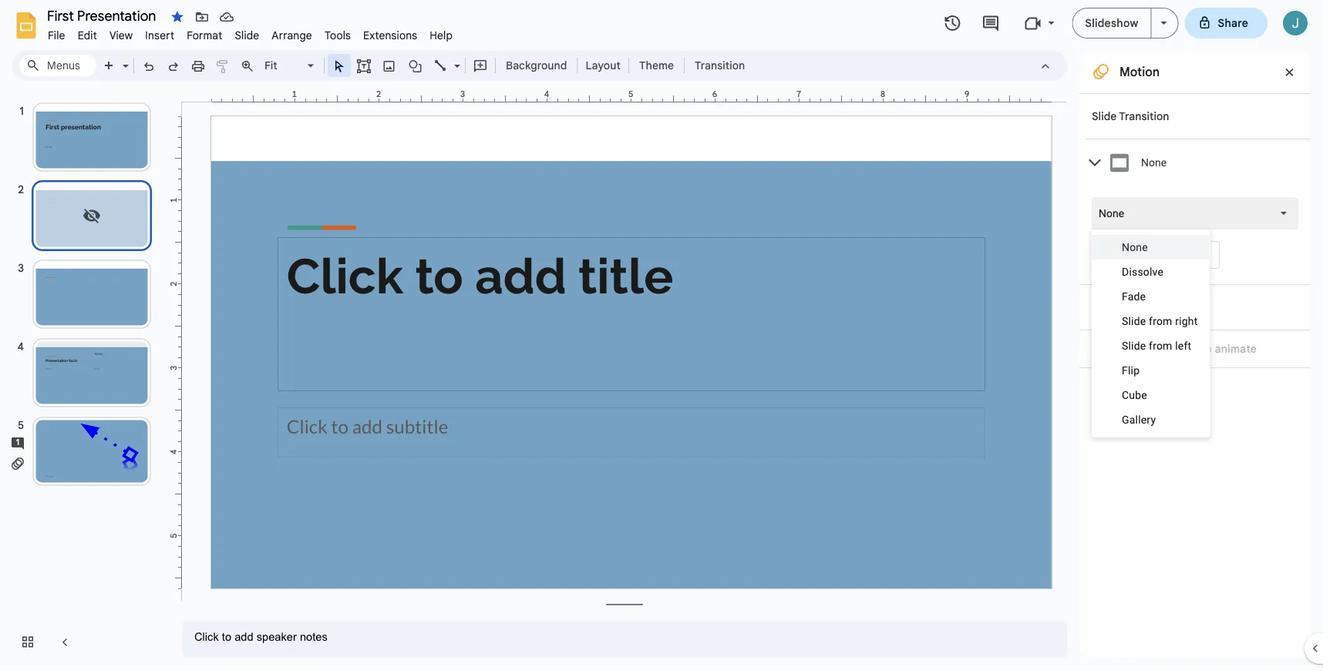 Task type: vqa. For each thing, say whether or not it's contained in the screenshot.
dark red berry 3 icon
no



Task type: describe. For each thing, give the bounding box(es) containing it.
layout button
[[581, 54, 625, 77]]

play button
[[1092, 381, 1153, 409]]

animations
[[1129, 301, 1186, 314]]

tools menu item
[[318, 26, 357, 44]]

Menus field
[[19, 55, 96, 76]]

slideshow button
[[1072, 8, 1152, 39]]

Star checkbox
[[167, 6, 188, 28]]

Zoom text field
[[262, 55, 305, 76]]

view
[[109, 29, 133, 42]]

none inside none list box
[[1099, 207, 1125, 220]]

shape image
[[407, 55, 425, 76]]

format menu item
[[181, 26, 229, 44]]

insert image image
[[381, 55, 398, 76]]

presentation options image
[[1161, 22, 1167, 25]]

share button
[[1185, 8, 1268, 39]]

format
[[187, 29, 222, 42]]

layout
[[586, 59, 621, 72]]

slide for slide from right
[[1122, 315, 1146, 328]]

slide menu item
[[229, 26, 266, 44]]

object animations
[[1092, 301, 1186, 314]]

apply to all slides
[[1116, 249, 1196, 261]]

extensions menu item
[[357, 26, 424, 44]]

none list box
[[1092, 197, 1299, 230]]

transition inside button
[[695, 59, 745, 72]]

slideshow
[[1085, 16, 1139, 30]]

insert menu item
[[139, 26, 181, 44]]

theme button
[[632, 54, 681, 77]]

slide for slide transition
[[1092, 110, 1117, 123]]

view menu item
[[103, 26, 139, 44]]

background button
[[499, 54, 574, 77]]

slides
[[1170, 249, 1196, 261]]

from for right
[[1149, 315, 1173, 328]]

motion application
[[0, 0, 1323, 671]]

none tab
[[1086, 139, 1311, 186]]

arrange menu item
[[266, 26, 318, 44]]

an
[[1149, 342, 1162, 356]]

dissolve
[[1122, 266, 1164, 278]]

all
[[1157, 249, 1167, 261]]

motion
[[1120, 64, 1160, 79]]

apply
[[1116, 249, 1142, 261]]

new slide with layout image
[[119, 56, 129, 61]]

slide transition
[[1092, 110, 1169, 123]]

select an object to animate button
[[1092, 340, 1267, 359]]



Task type: locate. For each thing, give the bounding box(es) containing it.
object
[[1165, 342, 1198, 356]]

Rename text field
[[42, 6, 165, 25]]

to inside the none 'tab panel'
[[1145, 249, 1154, 261]]

to
[[1145, 249, 1154, 261], [1201, 342, 1212, 356]]

transition
[[695, 59, 745, 72], [1119, 110, 1169, 123]]

list box inside motion "application"
[[1092, 230, 1210, 438]]

0 vertical spatial transition
[[695, 59, 745, 72]]

from left left
[[1149, 340, 1173, 352]]

none inside list box
[[1122, 241, 1148, 254]]

to left all
[[1145, 249, 1154, 261]]

extensions
[[363, 29, 417, 42]]

list box
[[1092, 230, 1210, 438]]

1 horizontal spatial transition
[[1119, 110, 1169, 123]]

file menu item
[[42, 26, 71, 44]]

edit menu item
[[71, 26, 103, 44]]

motion section
[[1080, 50, 1311, 659]]

to right left
[[1201, 342, 1212, 356]]

select an object to animate
[[1113, 342, 1257, 356]]

apply to all slides button
[[1092, 241, 1220, 269]]

slide for slide from left
[[1122, 340, 1146, 352]]

menu bar
[[42, 20, 459, 46]]

1 vertical spatial none
[[1099, 207, 1125, 220]]

0 vertical spatial from
[[1149, 315, 1173, 328]]

1 from from the top
[[1149, 315, 1173, 328]]

none up apply
[[1099, 207, 1125, 220]]

main toolbar
[[96, 54, 753, 77]]

cube
[[1122, 389, 1148, 402]]

slide for slide
[[235, 29, 259, 42]]

transition button
[[688, 54, 752, 77]]

tools
[[325, 29, 351, 42]]

none tab panel
[[1086, 186, 1311, 285]]

arrange
[[272, 29, 312, 42]]

none inside none tab
[[1141, 156, 1167, 169]]

transition down motion on the top right of the page
[[1119, 110, 1169, 123]]

insert
[[145, 29, 174, 42]]

slide from left
[[1122, 340, 1192, 352]]

0 horizontal spatial to
[[1145, 249, 1154, 261]]

play
[[1111, 388, 1134, 401]]

Zoom field
[[260, 55, 321, 77]]

help menu item
[[424, 26, 459, 44]]

left
[[1176, 340, 1192, 352]]

theme
[[639, 59, 674, 72]]

transition right theme
[[695, 59, 745, 72]]

0 horizontal spatial transition
[[695, 59, 745, 72]]

flip
[[1122, 364, 1140, 377]]

list box containing none
[[1092, 230, 1210, 438]]

navigation inside motion "application"
[[0, 87, 170, 671]]

from
[[1149, 315, 1173, 328], [1149, 340, 1173, 352]]

background
[[506, 59, 567, 72]]

1 vertical spatial from
[[1149, 340, 1173, 352]]

0 vertical spatial to
[[1145, 249, 1154, 261]]

menu bar containing file
[[42, 20, 459, 46]]

slide inside motion section
[[1092, 110, 1117, 123]]

right
[[1176, 315, 1198, 328]]

menu bar banner
[[0, 0, 1323, 671]]

slide inside menu item
[[235, 29, 259, 42]]

1 horizontal spatial to
[[1201, 342, 1212, 356]]

1 vertical spatial transition
[[1119, 110, 1169, 123]]

share
[[1218, 16, 1249, 30]]

none option
[[1099, 206, 1125, 221]]

menu bar inside menu bar banner
[[42, 20, 459, 46]]

from for left
[[1149, 340, 1173, 352]]

0 vertical spatial none
[[1141, 156, 1167, 169]]

1 vertical spatial to
[[1201, 342, 1212, 356]]

none down slide transition
[[1141, 156, 1167, 169]]

select
[[1113, 342, 1146, 356]]

file
[[48, 29, 65, 42]]

slide from right
[[1122, 315, 1198, 328]]

edit
[[78, 29, 97, 42]]

slide
[[235, 29, 259, 42], [1092, 110, 1117, 123], [1122, 315, 1146, 328], [1122, 340, 1146, 352]]

from down animations
[[1149, 315, 1173, 328]]

navigation
[[0, 87, 170, 671]]

object
[[1092, 301, 1126, 314]]

fade
[[1122, 290, 1146, 303]]

help
[[430, 29, 453, 42]]

2 from from the top
[[1149, 340, 1173, 352]]

none
[[1141, 156, 1167, 169], [1099, 207, 1125, 220], [1122, 241, 1148, 254]]

animate
[[1215, 342, 1257, 356]]

2 vertical spatial none
[[1122, 241, 1148, 254]]

gallery
[[1122, 414, 1156, 426]]

transition inside motion section
[[1119, 110, 1169, 123]]

none up the dissolve
[[1122, 241, 1148, 254]]



